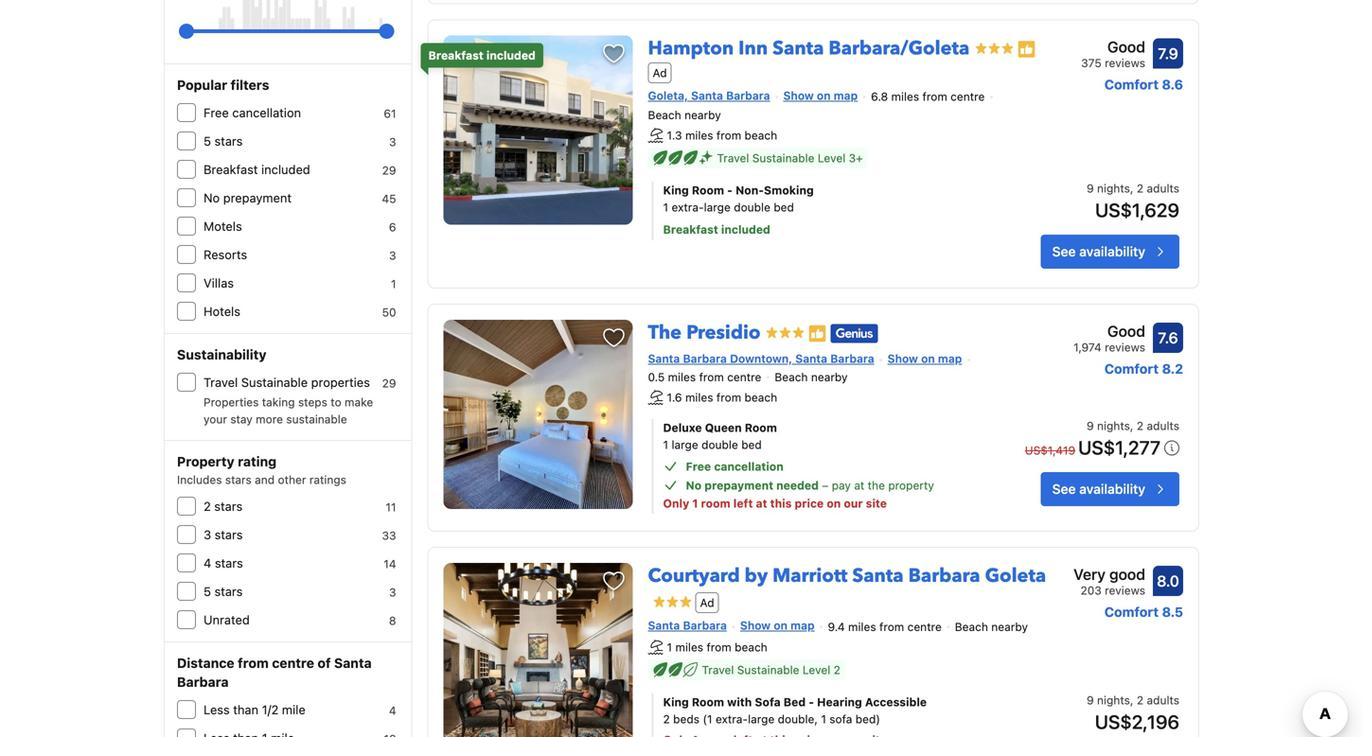 Task type: locate. For each thing, give the bounding box(es) containing it.
0 vertical spatial availability
[[1080, 244, 1146, 259]]

scored 8.0 element
[[1153, 566, 1183, 596]]

2 reviews from the top
[[1105, 341, 1146, 354]]

miles up 1.6 in the bottom of the page
[[668, 370, 696, 384]]

3
[[389, 135, 396, 149], [389, 249, 396, 262], [204, 528, 211, 542], [389, 586, 396, 599]]

0 vertical spatial good element
[[1081, 35, 1146, 58]]

2 horizontal spatial show
[[888, 352, 918, 365]]

- inside king room - non-smoking 1 extra-large double bed breakfast included
[[727, 184, 733, 197]]

1 vertical spatial free
[[686, 460, 711, 473]]

extra- down with
[[716, 713, 748, 726]]

inn
[[739, 35, 768, 62]]

1 vertical spatial beach nearby
[[955, 621, 1028, 634]]

1 vertical spatial comfort
[[1105, 361, 1159, 377]]

good
[[1110, 565, 1146, 583]]

prepayment
[[223, 191, 292, 205], [705, 479, 774, 492]]

see availability for hampton inn santa barbara/goleta
[[1052, 244, 1146, 259]]

king room with sofa bed - hearing accessible link
[[663, 694, 983, 711]]

genius discounts available at this property. image
[[831, 324, 878, 343], [831, 324, 878, 343]]

0 vertical spatial adults
[[1147, 182, 1180, 195]]

adults for us$2,196
[[1147, 694, 1180, 707]]

2 horizontal spatial included
[[721, 223, 771, 236]]

0 vertical spatial no
[[204, 191, 220, 205]]

5 stars down the popular filters
[[204, 134, 243, 148]]

0 horizontal spatial 4
[[204, 556, 211, 570]]

1 vertical spatial 5
[[204, 585, 211, 599]]

travel for courtyard
[[702, 664, 734, 677]]

0 vertical spatial sustainable
[[752, 151, 815, 165]]

make
[[345, 396, 373, 409]]

2 5 stars from the top
[[204, 585, 243, 599]]

9 inside 9 nights , 2 adults us$2,196
[[1087, 694, 1094, 707]]

room right queen
[[745, 421, 777, 434]]

2 vertical spatial nights
[[1097, 694, 1130, 707]]

beach
[[745, 129, 777, 142], [745, 391, 777, 404], [735, 641, 768, 654]]

this
[[770, 497, 792, 510]]

reviews inside "very good 203 reviews"
[[1105, 584, 1146, 597]]

show for inn
[[783, 89, 814, 102]]

centre up accessible
[[908, 621, 942, 634]]

0 vertical spatial see availability
[[1052, 244, 1146, 259]]

santa up 0.5
[[648, 352, 680, 365]]

stars down rating
[[225, 473, 252, 487]]

adults inside 9 nights , 2 adults us$1,629
[[1147, 182, 1180, 195]]

2 vertical spatial travel
[[702, 664, 734, 677]]

no for no prepayment needed – pay at the property
[[686, 479, 702, 492]]

prepayment up left at the bottom of page
[[705, 479, 774, 492]]

1 vertical spatial beach
[[745, 391, 777, 404]]

3 , from the top
[[1130, 694, 1134, 707]]

at right left at the bottom of page
[[756, 497, 767, 510]]

from inside 6.8 miles from centre beach nearby
[[923, 90, 947, 103]]

0 vertical spatial 9
[[1087, 182, 1094, 195]]

see availability down us$1,277
[[1052, 481, 1146, 497]]

8.6
[[1162, 77, 1183, 92]]

1 vertical spatial 9
[[1087, 419, 1094, 432]]

at
[[854, 479, 865, 492], [756, 497, 767, 510]]

1 vertical spatial large
[[672, 438, 698, 451]]

this property is part of our preferred partner programme. it is committed to providing commendable service and good value. it will pay us a higher commission if you make a booking. image for hampton inn santa barbara/goleta
[[1017, 40, 1036, 59]]

1
[[663, 201, 669, 214], [391, 277, 396, 291], [663, 438, 669, 451], [692, 497, 698, 510], [667, 641, 672, 654], [821, 713, 826, 726]]

us$1,629
[[1095, 199, 1180, 221]]

than
[[233, 703, 259, 717]]

1 horizontal spatial ad
[[700, 597, 714, 610]]

from inside distance from centre of santa barbara
[[238, 656, 269, 671]]

double
[[734, 201, 771, 214], [702, 438, 738, 451]]

1 , from the top
[[1130, 182, 1134, 195]]

filters
[[231, 77, 269, 93]]

deluxe queen room link
[[663, 419, 983, 436]]

-
[[727, 184, 733, 197], [809, 696, 814, 709]]

centre for 0.5 miles from centre
[[727, 370, 762, 384]]

extra-
[[672, 201, 704, 214], [716, 713, 748, 726]]

beach for by
[[955, 621, 988, 634]]

0 horizontal spatial beach
[[648, 108, 681, 122]]

2 vertical spatial ,
[[1130, 694, 1134, 707]]

1 vertical spatial king
[[663, 696, 689, 709]]

beach nearby for courtyard by marriott santa barbara goleta
[[955, 621, 1028, 634]]

1 see availability from the top
[[1052, 244, 1146, 259]]

, up us$1,629
[[1130, 182, 1134, 195]]

2 9 from the top
[[1087, 419, 1094, 432]]

no
[[204, 191, 220, 205], [686, 479, 702, 492]]

0 vertical spatial breakfast
[[428, 49, 484, 62]]

miles for 1 miles from beach
[[675, 641, 704, 654]]

bed)
[[856, 713, 880, 726]]

sustainable up 'smoking'
[[752, 151, 815, 165]]

nights inside 9 nights , 2 adults us$1,629
[[1097, 182, 1130, 195]]

reviews down good
[[1105, 584, 1146, 597]]

1 availability from the top
[[1080, 244, 1146, 259]]

bed down queen
[[741, 438, 762, 451]]

0 horizontal spatial no
[[204, 191, 220, 205]]

0 horizontal spatial at
[[756, 497, 767, 510]]

1 down 1.3
[[663, 201, 669, 214]]

0 horizontal spatial breakfast included
[[204, 162, 310, 177]]

3 adults from the top
[[1147, 694, 1180, 707]]

0 vertical spatial 4
[[204, 556, 211, 570]]

hampton inn santa barbara/goleta
[[648, 35, 970, 62]]

0 vertical spatial level
[[818, 151, 846, 165]]

1 vertical spatial cancellation
[[714, 460, 784, 473]]

2 see availability link from the top
[[1041, 472, 1180, 506]]

5 down 4 stars
[[204, 585, 211, 599]]

1 see availability link from the top
[[1041, 235, 1180, 269]]

0 vertical spatial king
[[663, 184, 689, 197]]

show for by
[[740, 619, 771, 632]]

0 horizontal spatial included
[[261, 162, 310, 177]]

travel
[[717, 151, 749, 165], [204, 375, 238, 390], [702, 664, 734, 677]]

smoking
[[764, 184, 814, 197]]

free cancellation
[[204, 106, 301, 120], [686, 460, 784, 473]]

miles right 6.8
[[891, 90, 919, 103]]

1 horizontal spatial beach
[[775, 370, 808, 384]]

availability
[[1080, 244, 1146, 259], [1080, 481, 1146, 497]]

2
[[1137, 182, 1144, 195], [1137, 419, 1144, 432], [204, 499, 211, 514], [834, 664, 841, 677], [1137, 694, 1144, 707], [663, 713, 670, 726]]

santa up 1 miles from beach
[[648, 619, 680, 632]]

1 adults from the top
[[1147, 182, 1180, 195]]

miles down 0.5 miles from centre
[[685, 391, 713, 404]]

downtown,
[[730, 352, 793, 365]]

1 miles from beach
[[667, 641, 768, 654]]

large inside king room - non-smoking 1 extra-large double bed breakfast included
[[704, 201, 731, 214]]

miles for 0.5 miles from centre
[[668, 370, 696, 384]]

0 vertical spatial 29
[[382, 164, 396, 177]]

nearby for by
[[991, 621, 1028, 634]]

, up 'us$2,196'
[[1130, 694, 1134, 707]]

large down sofa
[[748, 713, 775, 726]]

breakfast included
[[428, 49, 536, 62], [204, 162, 310, 177]]

good element
[[1081, 35, 1146, 58], [1074, 320, 1146, 343]]

us$1,419
[[1025, 444, 1076, 457]]

2 vertical spatial beach
[[955, 621, 988, 634]]

2 comfort from the top
[[1105, 361, 1159, 377]]

0 horizontal spatial free
[[204, 106, 229, 120]]

from for 9.4
[[879, 621, 904, 634]]

barbara/goleta
[[829, 35, 970, 62]]

comfort for barbara/goleta
[[1105, 77, 1159, 92]]

price
[[795, 497, 824, 510]]

0 horizontal spatial map
[[791, 619, 815, 632]]

goleta,
[[648, 89, 688, 102]]

3 comfort from the top
[[1105, 604, 1159, 620]]

1 king from the top
[[663, 184, 689, 197]]

comfort down good 375 reviews
[[1105, 77, 1159, 92]]

sofa
[[830, 713, 852, 726]]

on for presidio
[[921, 352, 935, 365]]

1 reviews from the top
[[1105, 56, 1146, 70]]

2 vertical spatial adults
[[1147, 694, 1180, 707]]

4 for 4
[[389, 704, 396, 718]]

included inside king room - non-smoking 1 extra-large double bed breakfast included
[[721, 223, 771, 236]]

group
[[187, 16, 387, 46]]

1 vertical spatial availability
[[1080, 481, 1146, 497]]

travel for hampton
[[717, 151, 749, 165]]

reviews for the presidio
[[1105, 341, 1146, 354]]

1 horizontal spatial 4
[[389, 704, 396, 718]]

,
[[1130, 182, 1134, 195], [1130, 419, 1134, 432], [1130, 694, 1134, 707]]

sustainable
[[752, 151, 815, 165], [241, 375, 308, 390], [737, 664, 800, 677]]

0 horizontal spatial prepayment
[[223, 191, 292, 205]]

non-
[[736, 184, 764, 197]]

see availability link for the presidio
[[1041, 472, 1180, 506]]

3 down 6
[[389, 249, 396, 262]]

level for santa
[[818, 151, 846, 165]]

stars
[[214, 134, 243, 148], [225, 473, 252, 487], [214, 499, 243, 514], [215, 528, 243, 542], [215, 556, 243, 570], [214, 585, 243, 599]]

9 nights , 2 adults us$1,629
[[1087, 182, 1180, 221]]

beach down goleta,
[[648, 108, 681, 122]]

1 horizontal spatial -
[[809, 696, 814, 709]]

travel down 1.3 miles from beach at the top of the page
[[717, 151, 749, 165]]

comfort down good 1,974 reviews
[[1105, 361, 1159, 377]]

0 horizontal spatial show
[[740, 619, 771, 632]]

comfort 8.5
[[1105, 604, 1183, 620]]

double down "non-"
[[734, 201, 771, 214]]

2 up us$1,277
[[1137, 419, 1144, 432]]

, for us$1,629
[[1130, 182, 1134, 195]]

1 vertical spatial no
[[686, 479, 702, 492]]

cancellation down filters
[[232, 106, 301, 120]]

free down 1 large double bed
[[686, 460, 711, 473]]

show on map
[[783, 89, 858, 102], [888, 352, 962, 365], [740, 619, 815, 632]]

map
[[834, 89, 858, 102], [938, 352, 962, 365], [791, 619, 815, 632]]

show for presidio
[[888, 352, 918, 365]]

santa barbara
[[648, 619, 727, 632]]

1 vertical spatial show on map
[[888, 352, 962, 365]]

1 horizontal spatial included
[[487, 49, 536, 62]]

, up us$1,277
[[1130, 419, 1134, 432]]

29 up 45
[[382, 164, 396, 177]]

travel up 'properties'
[[204, 375, 238, 390]]

nights up us$1,629
[[1097, 182, 1130, 195]]

2 availability from the top
[[1080, 481, 1146, 497]]

- left "non-"
[[727, 184, 733, 197]]

good element up comfort 8.2
[[1074, 320, 1146, 343]]

queen
[[705, 421, 742, 434]]

, inside 9 nights , 2 adults us$2,196
[[1130, 694, 1134, 707]]

cancellation
[[232, 106, 301, 120], [714, 460, 784, 473]]

good element for the presidio
[[1074, 320, 1146, 343]]

3 stars
[[204, 528, 243, 542]]

beach inside 6.8 miles from centre beach nearby
[[648, 108, 681, 122]]

1 horizontal spatial nearby
[[811, 370, 848, 384]]

1 good from the top
[[1108, 38, 1146, 56]]

2 vertical spatial map
[[791, 619, 815, 632]]

good inside good 1,974 reviews
[[1108, 322, 1146, 340]]

centre inside 6.8 miles from centre beach nearby
[[951, 90, 985, 103]]

0 vertical spatial see
[[1052, 244, 1076, 259]]

1 vertical spatial 4
[[389, 704, 396, 718]]

good up comfort 8.6 at the top right of the page
[[1108, 38, 1146, 56]]

1 vertical spatial 5 stars
[[204, 585, 243, 599]]

2 up hearing
[[834, 664, 841, 677]]

nearby down goleta, santa barbara
[[685, 108, 721, 122]]

1 inside king room - non-smoking 1 extra-large double bed breakfast included
[[663, 201, 669, 214]]

2 for 9 nights , 2 adults
[[1137, 419, 1144, 432]]

good element up comfort 8.6 at the top right of the page
[[1081, 35, 1146, 58]]

1 horizontal spatial no
[[686, 479, 702, 492]]

sustainable up taking
[[241, 375, 308, 390]]

1 horizontal spatial breakfast
[[428, 49, 484, 62]]

no up "motels"
[[204, 191, 220, 205]]

to
[[331, 396, 341, 409]]

0 vertical spatial beach nearby
[[775, 370, 848, 384]]

adults inside 9 nights , 2 adults us$2,196
[[1147, 694, 1180, 707]]

2 vertical spatial comfort
[[1105, 604, 1159, 620]]

bed down 'smoking'
[[774, 201, 794, 214]]

large down the deluxe
[[672, 438, 698, 451]]

by
[[745, 563, 768, 589]]

2 horizontal spatial large
[[748, 713, 775, 726]]

0 vertical spatial breakfast included
[[428, 49, 536, 62]]

less than 1/2 mile
[[204, 703, 306, 717]]

3 down "61"
[[389, 135, 396, 149]]

the presidio image
[[444, 320, 633, 509]]

beach down downtown,
[[775, 370, 808, 384]]

3 reviews from the top
[[1105, 584, 1146, 597]]

king inside king room - non-smoking 1 extra-large double bed breakfast included
[[663, 184, 689, 197]]

2 vertical spatial 9
[[1087, 694, 1094, 707]]

extra- down 1.3
[[672, 201, 704, 214]]

king down 1.3
[[663, 184, 689, 197]]

extra- inside king room - non-smoking 1 extra-large double bed breakfast included
[[672, 201, 704, 214]]

0 vertical spatial -
[[727, 184, 733, 197]]

from right 9.4
[[879, 621, 904, 634]]

and
[[255, 473, 275, 487]]

king for king room - non-smoking 1 extra-large double bed breakfast included
[[663, 184, 689, 197]]

double inside king room - non-smoking 1 extra-large double bed breakfast included
[[734, 201, 771, 214]]

2 inside 9 nights , 2 adults us$1,629
[[1137, 182, 1144, 195]]

bed
[[774, 201, 794, 214], [741, 438, 762, 451]]

2 horizontal spatial beach
[[955, 621, 988, 634]]

nights up 'us$2,196'
[[1097, 694, 1130, 707]]

0 vertical spatial ,
[[1130, 182, 1134, 195]]

3 9 from the top
[[1087, 694, 1094, 707]]

0 vertical spatial show
[[783, 89, 814, 102]]

9 nights , 2 adults us$2,196
[[1087, 694, 1180, 733]]

sofa
[[755, 696, 781, 709]]

reviews inside good 1,974 reviews
[[1105, 341, 1146, 354]]

king up beds
[[663, 696, 689, 709]]

reviews for hampton inn santa barbara/goleta
[[1105, 56, 1146, 70]]

scored 7.6 element
[[1153, 323, 1183, 353]]

1 vertical spatial good element
[[1074, 320, 1146, 343]]

barbara
[[726, 89, 770, 102], [683, 352, 727, 365], [831, 352, 875, 365], [909, 563, 980, 589], [683, 619, 727, 632], [177, 675, 229, 690]]

2 for 9 nights , 2 adults us$2,196
[[1137, 694, 1144, 707]]

1 vertical spatial prepayment
[[705, 479, 774, 492]]

1 9 from the top
[[1087, 182, 1094, 195]]

1 large double bed
[[663, 438, 762, 451]]

1 see from the top
[[1052, 244, 1076, 259]]

1.6 miles from beach
[[667, 391, 777, 404]]

from down goleta, santa barbara
[[717, 129, 741, 142]]

0 vertical spatial included
[[487, 49, 536, 62]]

0 vertical spatial see availability link
[[1041, 235, 1180, 269]]

room up (1
[[692, 696, 724, 709]]

2 inside 9 nights , 2 adults us$2,196
[[1137, 694, 1144, 707]]

no up "only"
[[686, 479, 702, 492]]

barbara left goleta
[[909, 563, 980, 589]]

from up less than 1/2 mile
[[238, 656, 269, 671]]

the
[[648, 320, 682, 346]]

2 adults from the top
[[1147, 419, 1180, 432]]

2 5 from the top
[[204, 585, 211, 599]]

1 vertical spatial free cancellation
[[686, 460, 784, 473]]

santa right goleta,
[[691, 89, 723, 102]]

0 horizontal spatial beach nearby
[[775, 370, 848, 384]]

see availability link for hampton inn santa barbara/goleta
[[1041, 235, 1180, 269]]

7.9
[[1158, 44, 1178, 62]]

2 beds (1 extra-large double, 1 sofa bed)
[[663, 713, 880, 726]]

sustainable for courtyard
[[737, 664, 800, 677]]

0 horizontal spatial free cancellation
[[204, 106, 301, 120]]

0 vertical spatial nearby
[[685, 108, 721, 122]]

2 up 'us$2,196'
[[1137, 694, 1144, 707]]

0 horizontal spatial extra-
[[672, 201, 704, 214]]

2 king from the top
[[663, 696, 689, 709]]

courtyard
[[648, 563, 740, 589]]

the presidio link
[[648, 312, 761, 346]]

1 horizontal spatial prepayment
[[705, 479, 774, 492]]

2 vertical spatial show on map
[[740, 619, 815, 632]]

0 vertical spatial reviews
[[1105, 56, 1146, 70]]

comfort for santa
[[1105, 604, 1159, 620]]

level left 3+
[[818, 151, 846, 165]]

3 nights from the top
[[1097, 694, 1130, 707]]

stars up 4 stars
[[215, 528, 243, 542]]

0 vertical spatial comfort
[[1105, 77, 1159, 92]]

king room with sofa bed - hearing accessible
[[663, 696, 927, 709]]

1 horizontal spatial cancellation
[[714, 460, 784, 473]]

nights for us$2,196
[[1097, 694, 1130, 707]]

1 29 from the top
[[382, 164, 396, 177]]

2 vertical spatial room
[[692, 696, 724, 709]]

0 vertical spatial large
[[704, 201, 731, 214]]

this property is part of our preferred partner programme. it is committed to providing commendable service and good value. it will pay us a higher commission if you make a booking. image
[[1017, 40, 1036, 59], [808, 324, 827, 343], [808, 324, 827, 343]]

room for with
[[692, 696, 724, 709]]

1 vertical spatial see availability link
[[1041, 472, 1180, 506]]

miles right 9.4
[[848, 621, 876, 634]]

beach up the travel sustainable level 3+
[[745, 129, 777, 142]]

beach nearby up the deluxe queen room link
[[775, 370, 848, 384]]

room left "non-"
[[692, 184, 724, 197]]

adults up us$1,277
[[1147, 419, 1180, 432]]

availability down us$1,277
[[1080, 481, 1146, 497]]

1 vertical spatial adults
[[1147, 419, 1180, 432]]

1 nights from the top
[[1097, 182, 1130, 195]]

free
[[204, 106, 229, 120], [686, 460, 711, 473]]

2 vertical spatial nearby
[[991, 621, 1028, 634]]

miles inside 6.8 miles from centre beach nearby
[[891, 90, 919, 103]]

show
[[783, 89, 814, 102], [888, 352, 918, 365], [740, 619, 771, 632]]

reviews
[[1105, 56, 1146, 70], [1105, 341, 1146, 354], [1105, 584, 1146, 597]]

beach nearby down goleta
[[955, 621, 1028, 634]]

ad up goleta,
[[653, 66, 667, 79]]

large down 1.3 miles from beach at the top of the page
[[704, 201, 731, 214]]

barbara inside courtyard by marriott santa barbara goleta link
[[909, 563, 980, 589]]

beach nearby
[[775, 370, 848, 384], [955, 621, 1028, 634]]

property group
[[428, 0, 1200, 4]]

from for 1.3
[[717, 129, 741, 142]]

2 29 from the top
[[382, 377, 396, 390]]

barbara up 0.5 miles from centre
[[683, 352, 727, 365]]

only
[[663, 497, 689, 510]]

1 vertical spatial bed
[[741, 438, 762, 451]]

room inside king room - non-smoking 1 extra-large double bed breakfast included
[[692, 184, 724, 197]]

properties taking steps to make your stay more sustainable
[[204, 396, 373, 426]]

1 vertical spatial at
[[756, 497, 767, 510]]

2 for travel sustainable level 2
[[834, 664, 841, 677]]

1 vertical spatial beach
[[775, 370, 808, 384]]

0 vertical spatial show on map
[[783, 89, 858, 102]]

free cancellation down 1 large double bed
[[686, 460, 784, 473]]

steps
[[298, 396, 327, 409]]

king for king room with sofa bed - hearing accessible
[[663, 696, 689, 709]]

1 vertical spatial map
[[938, 352, 962, 365]]

, inside 9 nights , 2 adults us$1,629
[[1130, 182, 1134, 195]]

map for santa
[[791, 619, 815, 632]]

0 vertical spatial travel
[[717, 151, 749, 165]]

free down the popular filters
[[204, 106, 229, 120]]

from down santa barbara
[[707, 641, 732, 654]]

2 good from the top
[[1108, 322, 1146, 340]]

4 down 8
[[389, 704, 396, 718]]

nights inside 9 nights , 2 adults us$2,196
[[1097, 694, 1130, 707]]

room
[[692, 184, 724, 197], [745, 421, 777, 434], [692, 696, 724, 709]]

nearby for presidio
[[811, 370, 848, 384]]

- right bed
[[809, 696, 814, 709]]

see availability link down us$1,629
[[1041, 235, 1180, 269]]

nearby down goleta
[[991, 621, 1028, 634]]

5 down the popular
[[204, 134, 211, 148]]

2 vertical spatial sustainable
[[737, 664, 800, 677]]

ad up santa barbara
[[700, 597, 714, 610]]

adults for us$1,629
[[1147, 182, 1180, 195]]

reviews inside good 375 reviews
[[1105, 56, 1146, 70]]

comfort down good
[[1105, 604, 1159, 620]]

beach for inn
[[745, 129, 777, 142]]

2 for 9 nights , 2 adults us$1,629
[[1137, 182, 1144, 195]]

9 inside 9 nights , 2 adults us$1,629
[[1087, 182, 1094, 195]]

miles down santa barbara
[[675, 641, 704, 654]]

2 vertical spatial included
[[721, 223, 771, 236]]

barbara up the deluxe queen room link
[[831, 352, 875, 365]]

availability for the presidio
[[1080, 481, 1146, 497]]

good inside good 375 reviews
[[1108, 38, 1146, 56]]

0 vertical spatial 5 stars
[[204, 134, 243, 148]]

beach down downtown,
[[745, 391, 777, 404]]

2 see availability from the top
[[1052, 481, 1146, 497]]

0 vertical spatial bed
[[774, 201, 794, 214]]

distance from centre of santa barbara
[[177, 656, 372, 690]]

1 horizontal spatial at
[[854, 479, 865, 492]]

hotels
[[204, 304, 240, 319]]

0 horizontal spatial ad
[[653, 66, 667, 79]]

at left 'the' at the right of page
[[854, 479, 865, 492]]

beach down goleta
[[955, 621, 988, 634]]

reviews up comfort 8.6 at the top right of the page
[[1105, 56, 1146, 70]]

distance
[[177, 656, 234, 671]]

adults up 'us$2,196'
[[1147, 694, 1180, 707]]

1 comfort from the top
[[1105, 77, 1159, 92]]

1 vertical spatial breakfast
[[204, 162, 258, 177]]

5 stars
[[204, 134, 243, 148], [204, 585, 243, 599]]

prepayment for no prepayment needed – pay at the property
[[705, 479, 774, 492]]

2 horizontal spatial nearby
[[991, 621, 1028, 634]]

unrated
[[204, 613, 250, 627]]

travel sustainable level 3+
[[717, 151, 863, 165]]

29
[[382, 164, 396, 177], [382, 377, 396, 390]]

2 see from the top
[[1052, 481, 1076, 497]]



Task type: vqa. For each thing, say whether or not it's contained in the screenshot.


Task type: describe. For each thing, give the bounding box(es) containing it.
1 5 stars from the top
[[204, 134, 243, 148]]

good 375 reviews
[[1081, 38, 1146, 70]]

beds
[[673, 713, 700, 726]]

marriott
[[773, 563, 848, 589]]

2 vertical spatial large
[[748, 713, 775, 726]]

king room - non-smoking 1 extra-large double bed breakfast included
[[663, 184, 814, 236]]

3 up 8
[[389, 586, 396, 599]]

this property is part of our preferred partner programme. it is committed to providing commendable service and good value. it will pay us a higher commission if you make a booking. image
[[1017, 40, 1036, 59]]

6.8 miles from centre beach nearby
[[648, 90, 985, 122]]

0 horizontal spatial breakfast
[[204, 162, 258, 177]]

double,
[[778, 713, 818, 726]]

8.0
[[1157, 572, 1180, 590]]

3 down 2 stars
[[204, 528, 211, 542]]

1 horizontal spatial free
[[686, 460, 711, 473]]

other
[[278, 473, 306, 487]]

9.4
[[828, 621, 845, 634]]

1 vertical spatial sustainable
[[241, 375, 308, 390]]

61
[[384, 107, 396, 120]]

0.5
[[648, 370, 665, 384]]

accessible
[[865, 696, 927, 709]]

your
[[204, 413, 227, 426]]

1 down king room with sofa bed - hearing accessible link
[[821, 713, 826, 726]]

0 vertical spatial at
[[854, 479, 865, 492]]

1 horizontal spatial free cancellation
[[686, 460, 784, 473]]

203
[[1081, 584, 1102, 597]]

29 for travel sustainable properties
[[382, 377, 396, 390]]

0 vertical spatial ad
[[653, 66, 667, 79]]

2 , from the top
[[1130, 419, 1134, 432]]

hampton inn santa barbara/goleta link
[[648, 28, 970, 62]]

no for no prepayment
[[204, 191, 220, 205]]

see for the presidio
[[1052, 481, 1076, 497]]

travel sustainable level 2
[[702, 664, 841, 677]]

good for hampton inn santa barbara/goleta
[[1108, 38, 1146, 56]]

0 vertical spatial free
[[204, 106, 229, 120]]

sustainable for hampton
[[752, 151, 815, 165]]

rating
[[238, 454, 277, 470]]

8.2
[[1162, 361, 1183, 377]]

sustainable
[[286, 413, 347, 426]]

2 nights from the top
[[1097, 419, 1130, 432]]

see for hampton inn santa barbara/goleta
[[1052, 244, 1076, 259]]

1.3 miles from beach
[[667, 129, 777, 142]]

room
[[701, 497, 731, 510]]

–
[[822, 479, 829, 492]]

miles for 1.3 miles from beach
[[685, 129, 713, 142]]

room for -
[[692, 184, 724, 197]]

good 1,974 reviews
[[1074, 322, 1146, 354]]

29 for breakfast included
[[382, 164, 396, 177]]

1 vertical spatial ad
[[700, 597, 714, 610]]

show on map for by
[[740, 619, 815, 632]]

this property is part of our preferred partner programme. it is committed to providing commendable service and good value. it will pay us a higher commission if you make a booking. image for the presidio
[[808, 324, 827, 343]]

2 down "includes"
[[204, 499, 211, 514]]

with
[[727, 696, 752, 709]]

resorts
[[204, 248, 247, 262]]

beach for by
[[735, 641, 768, 654]]

santa up 9.4 miles from centre
[[852, 563, 904, 589]]

breakfast inside king room - non-smoking 1 extra-large double bed breakfast included
[[663, 223, 718, 236]]

properties
[[311, 375, 370, 390]]

1 vertical spatial room
[[745, 421, 777, 434]]

beach for presidio
[[745, 391, 777, 404]]

stay
[[230, 413, 253, 426]]

includes
[[177, 473, 222, 487]]

sustainability
[[177, 347, 267, 363]]

on for inn
[[817, 89, 831, 102]]

14
[[384, 558, 396, 571]]

mile
[[282, 703, 306, 717]]

us$2,196
[[1095, 711, 1180, 733]]

santa right inn
[[773, 35, 824, 62]]

bed inside king room - non-smoking 1 extra-large double bed breakfast included
[[774, 201, 794, 214]]

show on map for inn
[[783, 89, 858, 102]]

1 horizontal spatial extra-
[[716, 713, 748, 726]]

hearing
[[817, 696, 862, 709]]

us$1,277
[[1078, 436, 1161, 458]]

from for 6.8
[[923, 90, 947, 103]]

8.5
[[1162, 604, 1183, 620]]

1 down the deluxe
[[663, 438, 669, 451]]

1.3
[[667, 129, 682, 142]]

from for 0.5
[[699, 370, 724, 384]]

of
[[318, 656, 331, 671]]

6
[[389, 221, 396, 234]]

1/2
[[262, 703, 279, 717]]

comfort 8.6
[[1105, 77, 1183, 92]]

stars up unrated
[[214, 585, 243, 599]]

0 vertical spatial free cancellation
[[204, 106, 301, 120]]

1 up the 50
[[391, 277, 396, 291]]

less
[[204, 703, 230, 717]]

1 vertical spatial -
[[809, 696, 814, 709]]

from for 1.6
[[717, 391, 741, 404]]

courtyard by marriott santa barbara goleta image
[[444, 563, 633, 738]]

barbara down inn
[[726, 89, 770, 102]]

3+
[[849, 151, 863, 165]]

presidio
[[686, 320, 761, 346]]

courtyard by marriott santa barbara goleta link
[[648, 556, 1046, 589]]

centre for 6.8 miles from centre beach nearby
[[951, 90, 985, 103]]

santa right downtown,
[[796, 352, 828, 365]]

11
[[386, 501, 396, 514]]

see availability for the presidio
[[1052, 481, 1146, 497]]

show on map for presidio
[[888, 352, 962, 365]]

0 vertical spatial cancellation
[[232, 106, 301, 120]]

properties
[[204, 396, 259, 409]]

beach nearby for the presidio
[[775, 370, 848, 384]]

good element for hampton inn santa barbara/goleta
[[1081, 35, 1146, 58]]

1 5 from the top
[[204, 134, 211, 148]]

4 for 4 stars
[[204, 556, 211, 570]]

very good 203 reviews
[[1074, 565, 1146, 597]]

1 vertical spatial travel
[[204, 375, 238, 390]]

0 horizontal spatial bed
[[741, 438, 762, 451]]

stars down 3 stars
[[215, 556, 243, 570]]

375
[[1081, 56, 1102, 70]]

goleta
[[985, 563, 1046, 589]]

motels
[[204, 219, 242, 233]]

centre for 9.4 miles from centre
[[908, 621, 942, 634]]

travel sustainable properties
[[204, 375, 370, 390]]

availability for hampton inn santa barbara/goleta
[[1080, 244, 1146, 259]]

nearby inside 6.8 miles from centre beach nearby
[[685, 108, 721, 122]]

33
[[382, 529, 396, 542]]

very
[[1074, 565, 1106, 583]]

scored 7.9 element
[[1153, 38, 1183, 69]]

miles for 9.4 miles from centre
[[848, 621, 876, 634]]

1 vertical spatial double
[[702, 438, 738, 451]]

9 for us$2,196
[[1087, 694, 1094, 707]]

site
[[866, 497, 887, 510]]

only 1 room left at this price on our site
[[663, 497, 887, 510]]

1 right "only"
[[692, 497, 698, 510]]

stars inside property rating includes stars and other ratings
[[225, 473, 252, 487]]

hampton inn santa barbara/goleta image
[[444, 35, 633, 225]]

santa inside distance from centre of santa barbara
[[334, 656, 372, 671]]

nights for us$1,629
[[1097, 182, 1130, 195]]

stars up 3 stars
[[214, 499, 243, 514]]

2 stars
[[204, 499, 243, 514]]

50
[[382, 306, 396, 319]]

0.5 miles from centre
[[648, 370, 762, 384]]

hampton
[[648, 35, 734, 62]]

barbara up 1 miles from beach
[[683, 619, 727, 632]]

property
[[177, 454, 235, 470]]

miles for 1.6 miles from beach
[[685, 391, 713, 404]]

level for marriott
[[803, 664, 831, 677]]

map for barbara/goleta
[[834, 89, 858, 102]]

king room - non-smoking link
[[663, 182, 983, 199]]

9.4 miles from centre
[[828, 621, 942, 634]]

barbara inside distance from centre of santa barbara
[[177, 675, 229, 690]]

our
[[844, 497, 863, 510]]

9 for us$1,629
[[1087, 182, 1094, 195]]

centre inside distance from centre of santa barbara
[[272, 656, 314, 671]]

0 horizontal spatial large
[[672, 438, 698, 451]]

no prepayment
[[204, 191, 292, 205]]

stars down the popular filters
[[214, 134, 243, 148]]

, for us$2,196
[[1130, 694, 1134, 707]]

2 left beds
[[663, 713, 670, 726]]

1 vertical spatial breakfast included
[[204, 162, 310, 177]]

beach for presidio
[[775, 370, 808, 384]]

on for by
[[774, 619, 788, 632]]

property rating includes stars and other ratings
[[177, 454, 346, 487]]

1 down santa barbara
[[667, 641, 672, 654]]

1 vertical spatial included
[[261, 162, 310, 177]]

left
[[734, 497, 753, 510]]

(1
[[703, 713, 712, 726]]

prepayment for no prepayment
[[223, 191, 292, 205]]

from for 1
[[707, 641, 732, 654]]

good for the presidio
[[1108, 322, 1146, 340]]

more
[[256, 413, 283, 426]]

very good element
[[1074, 563, 1146, 586]]

4 stars
[[204, 556, 243, 570]]



